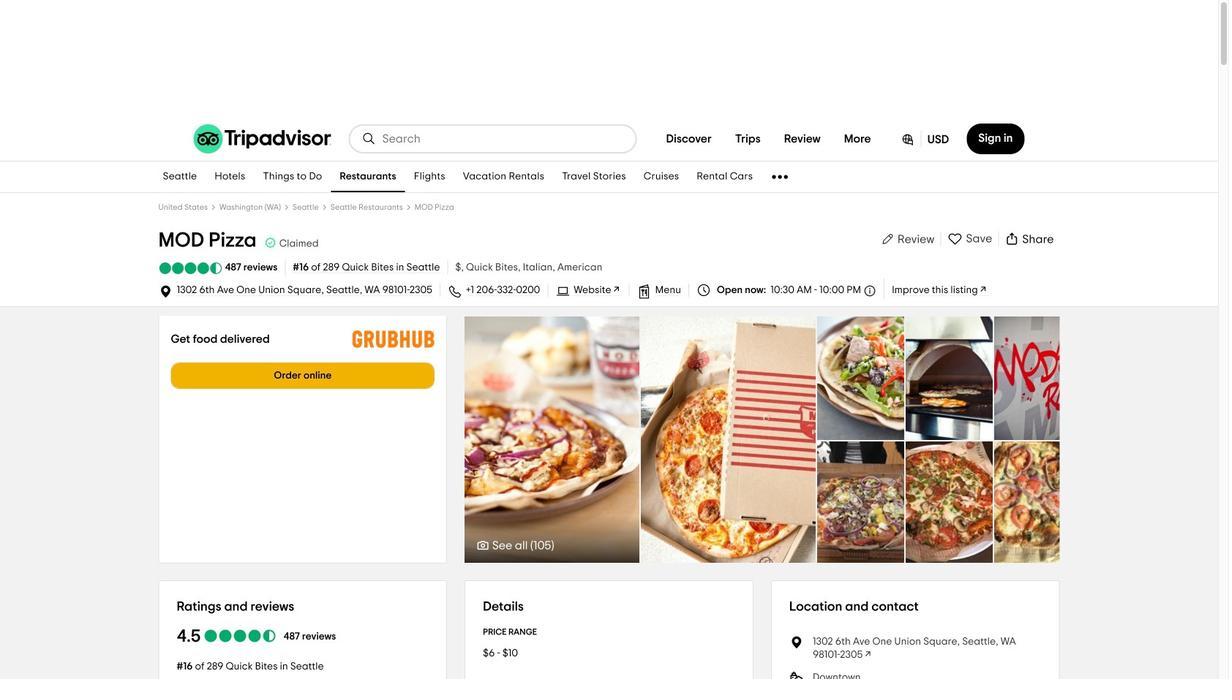Task type: locate. For each thing, give the bounding box(es) containing it.
None search field
[[350, 126, 635, 152]]

Search search field
[[382, 132, 624, 146]]

tripadvisor image
[[194, 124, 331, 154]]



Task type: describe. For each thing, give the bounding box(es) containing it.
search image
[[362, 132, 376, 146]]



Task type: vqa. For each thing, say whether or not it's contained in the screenshot.
"Search" "search box"
yes



